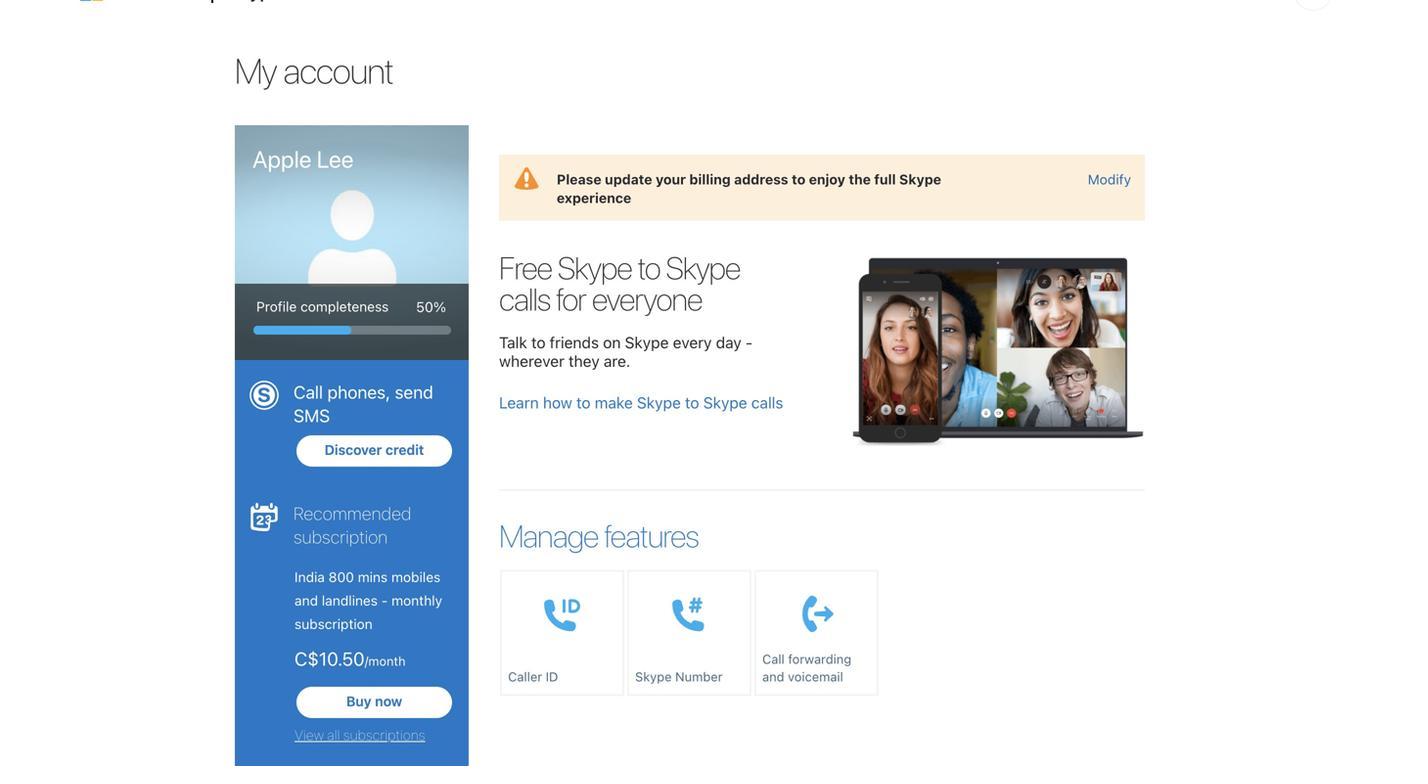 Task type: locate. For each thing, give the bounding box(es) containing it.
and left voicemail
[[763, 669, 785, 684]]

discover credit button
[[297, 436, 452, 467]]

-
[[746, 333, 753, 352], [382, 593, 388, 609]]

- down the mins at the left
[[382, 593, 388, 609]]

- right day
[[746, 333, 753, 352]]

please update your billing address to enjoy the full skype experience
[[557, 171, 942, 206]]

call left forwarding
[[763, 652, 785, 666]]

full
[[875, 171, 896, 187]]

0 vertical spatial subscription
[[294, 527, 388, 548]]

subscription inside "recommended subscription"
[[294, 527, 388, 548]]

skype down day
[[704, 393, 748, 412]]

0 vertical spatial -
[[746, 333, 753, 352]]

0 vertical spatial calls
[[499, 280, 550, 318]]

discover credit
[[325, 442, 424, 458]]

view all subscriptions
[[295, 728, 426, 744]]

skype right the free
[[558, 249, 632, 286]]

landlines
[[322, 593, 378, 609]]

and inside india 800 mins mobiles and landlines - monthly subscription
[[295, 593, 318, 609]]

apple lee
[[253, 145, 354, 173]]

make
[[595, 393, 633, 412]]

1 horizontal spatial calls
[[752, 393, 784, 412]]

to
[[792, 171, 806, 187], [638, 249, 660, 286], [532, 333, 546, 352], [577, 393, 591, 412], [685, 393, 700, 412]]

800
[[329, 569, 354, 585]]

1 horizontal spatial -
[[746, 333, 753, 352]]

1 vertical spatial subscription
[[295, 616, 373, 632]]

0 vertical spatial and
[[295, 593, 318, 609]]

everyone
[[592, 280, 702, 318]]

subscription down "landlines"
[[295, 616, 373, 632]]

india
[[295, 569, 325, 585]]

subscription
[[294, 527, 388, 548], [295, 616, 373, 632]]

50%
[[416, 299, 446, 315]]

voicemail
[[788, 669, 844, 684]]

india 800 mins mobiles and landlines - monthly subscription
[[295, 569, 443, 632]]

1 vertical spatial call
[[763, 652, 785, 666]]

enjoy
[[809, 171, 846, 187]]

alert
[[499, 125, 1145, 221]]

call up 'sms'
[[294, 382, 323, 403]]

and
[[295, 593, 318, 609], [763, 669, 785, 684]]

discover
[[325, 442, 382, 458]]

for
[[556, 280, 586, 318]]

manage features link
[[499, 517, 699, 554]]

and down india
[[295, 593, 318, 609]]

modify
[[1088, 171, 1132, 187]]

/month
[[365, 654, 406, 669]]

call
[[294, 382, 323, 403], [763, 652, 785, 666]]

- inside india 800 mins mobiles and landlines - monthly subscription
[[382, 593, 388, 609]]

to right for
[[638, 249, 660, 286]]

billing
[[690, 171, 731, 187]]

wherever
[[499, 352, 565, 371]]

call inside call forwarding and voicemail
[[763, 652, 785, 666]]

1 horizontal spatial call
[[763, 652, 785, 666]]

0 horizontal spatial and
[[295, 593, 318, 609]]

call inside call phones, send sms
[[294, 382, 323, 403]]

recommended subscription
[[294, 503, 412, 548]]

0 horizontal spatial call
[[294, 382, 323, 403]]

1 vertical spatial and
[[763, 669, 785, 684]]

to inside free skype to skype calls for everyone
[[638, 249, 660, 286]]

skype right on
[[625, 333, 669, 352]]

day
[[716, 333, 742, 352]]

update
[[605, 171, 653, 187]]

and inside call forwarding and voicemail
[[763, 669, 785, 684]]

0 vertical spatial call
[[294, 382, 323, 403]]

are.
[[604, 352, 631, 371]]

to up wherever
[[532, 333, 546, 352]]

apple
[[253, 145, 312, 173]]

sms
[[294, 405, 330, 426]]

apple lee section
[[235, 125, 470, 767]]

c$10.50
[[295, 648, 365, 670]]

forwarding
[[788, 652, 852, 666]]

call for call phones, send sms
[[294, 382, 323, 403]]

all
[[327, 728, 340, 744]]

- inside the talk to friends on skype every day - wherever they are.
[[746, 333, 753, 352]]

skype up every
[[666, 249, 741, 286]]

subscription down recommended
[[294, 527, 388, 548]]

skype
[[900, 171, 942, 187], [558, 249, 632, 286], [666, 249, 741, 286], [625, 333, 669, 352], [637, 393, 681, 412], [704, 393, 748, 412], [635, 669, 672, 684]]

talk to friends on skype every day - wherever they are.
[[499, 333, 753, 371]]

calls
[[499, 280, 550, 318], [752, 393, 784, 412]]

experience
[[557, 190, 632, 206]]

id
[[546, 669, 559, 684]]

features
[[604, 517, 699, 554]]

to inside the talk to friends on skype every day - wherever they are.
[[532, 333, 546, 352]]

every
[[673, 333, 712, 352]]

caller id link
[[500, 570, 625, 696]]

account
[[283, 49, 393, 91]]

main content
[[470, 221, 1175, 767]]

caller id
[[508, 669, 559, 684]]

to left 'enjoy'
[[792, 171, 806, 187]]

friends
[[550, 333, 599, 352]]

0 horizontal spatial -
[[382, 593, 388, 609]]

1 vertical spatial -
[[382, 593, 388, 609]]

0 horizontal spatial calls
[[499, 280, 550, 318]]

call forwarding and voicemail
[[763, 652, 852, 684]]

subscription inside india 800 mins mobiles and landlines - monthly subscription
[[295, 616, 373, 632]]

mins
[[358, 569, 388, 585]]

skype right full
[[900, 171, 942, 187]]

1 horizontal spatial and
[[763, 669, 785, 684]]

recommended
[[294, 503, 412, 524]]



Task type: describe. For each thing, give the bounding box(es) containing it.
learn how to make skype to skype calls link
[[499, 393, 784, 412]]

my
[[235, 49, 277, 91]]

credit
[[386, 442, 424, 458]]

my account
[[235, 49, 393, 91]]

skype left number
[[635, 669, 672, 684]]

alert containing please update your billing address to enjoy the full skype experience
[[499, 125, 1145, 221]]

calls inside free skype to skype calls for everyone
[[499, 280, 550, 318]]

call phones, send sms
[[294, 382, 433, 426]]

manage
[[499, 517, 599, 554]]

call for call forwarding and voicemail
[[763, 652, 785, 666]]

1 vertical spatial calls
[[752, 393, 784, 412]]

to down every
[[685, 393, 700, 412]]

modify link
[[1088, 170, 1132, 190]]

please
[[557, 171, 602, 187]]

the
[[849, 171, 871, 187]]

view
[[295, 728, 324, 744]]

on
[[603, 333, 621, 352]]

how
[[543, 393, 573, 412]]

caller
[[508, 669, 542, 684]]

to right 'how'
[[577, 393, 591, 412]]

free
[[499, 249, 552, 286]]

profile
[[257, 299, 297, 315]]

learn how to make skype to skype calls
[[499, 393, 784, 412]]

monthly
[[392, 593, 443, 609]]

lee
[[317, 145, 354, 173]]

your
[[656, 171, 686, 187]]

skype number
[[635, 669, 723, 684]]

skype right make
[[637, 393, 681, 412]]

number
[[676, 669, 723, 684]]

learn
[[499, 393, 539, 412]]

call forwarding and voicemail link
[[755, 570, 879, 696]]

main content containing free skype to skype calls for everyone
[[470, 221, 1175, 767]]

mobiles
[[392, 569, 441, 585]]

send
[[395, 382, 433, 403]]

c$10.50 /month
[[295, 648, 406, 670]]

profile completeness
[[257, 299, 389, 315]]

skype number link
[[628, 570, 752, 696]]

now
[[375, 694, 402, 710]]

buy now
[[347, 694, 402, 710]]

manage features
[[499, 517, 699, 554]]

they
[[569, 352, 600, 371]]

buy
[[347, 694, 372, 710]]

call phones, send sms link
[[250, 381, 454, 428]]

to inside "please update your billing address to enjoy the full skype experience"
[[792, 171, 806, 187]]

address
[[734, 171, 789, 187]]

skype inside the talk to friends on skype every day - wherever they are.
[[625, 333, 669, 352]]

subscriptions
[[343, 728, 426, 744]]

talk
[[499, 333, 528, 352]]

phones,
[[328, 382, 391, 403]]

buy now link
[[297, 687, 452, 719]]

view all subscriptions link
[[295, 727, 454, 745]]

completeness
[[301, 299, 389, 315]]

free skype to skype calls for everyone
[[499, 249, 741, 318]]

skype inside "please update your billing address to enjoy the full skype experience"
[[900, 171, 942, 187]]



Task type: vqa. For each thing, say whether or not it's contained in the screenshot.
answer
no



